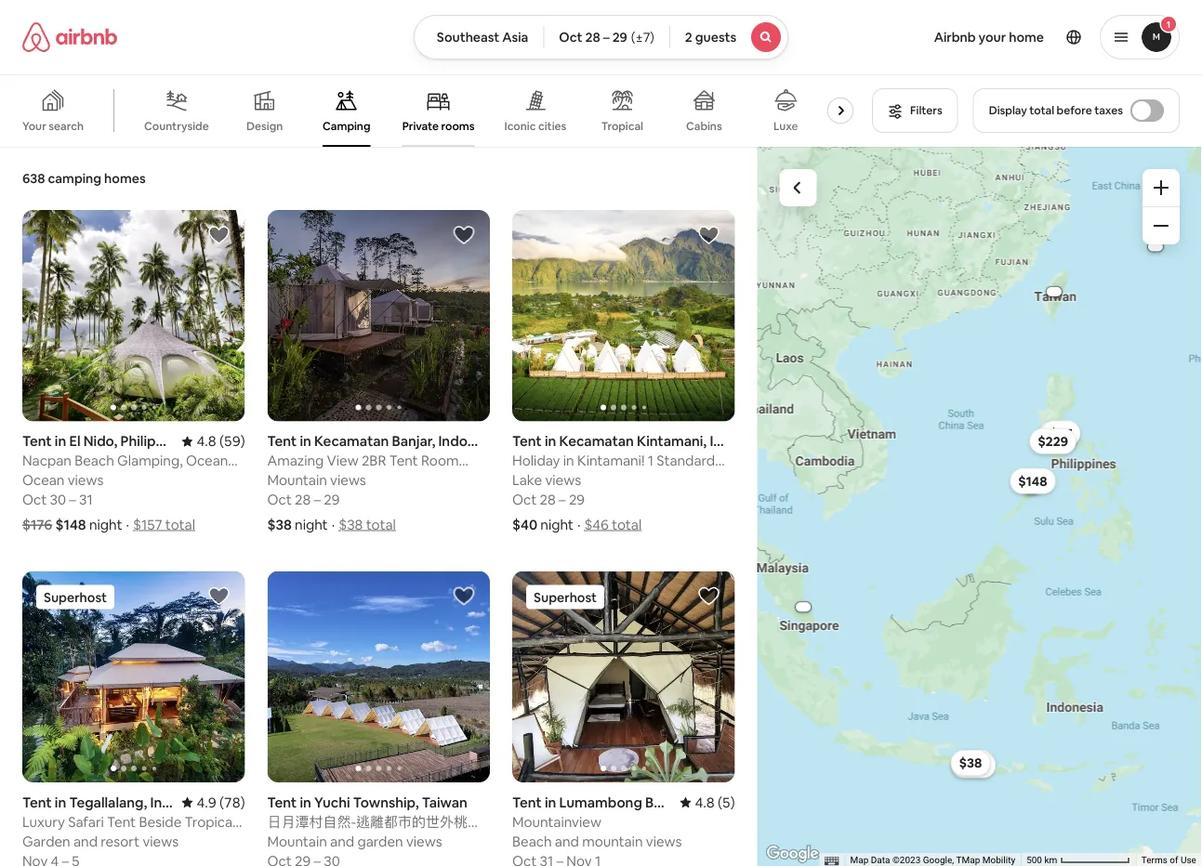Task type: describe. For each thing, give the bounding box(es) containing it.
design
[[247, 119, 283, 133]]

group for lake views
[[513, 210, 735, 422]]

add to wishlist: tent in el nido, philippines image
[[208, 224, 230, 246]]

$38 inside button
[[960, 755, 983, 772]]

$97 button
[[1042, 421, 1082, 447]]

google,
[[923, 855, 955, 866]]

(78)
[[220, 794, 245, 812]]

iconic cities
[[505, 119, 567, 133]]

data
[[871, 855, 891, 866]]

taxes
[[1095, 103, 1124, 118]]

29 inside search field
[[613, 29, 628, 46]]

1
[[1167, 18, 1171, 30]]

beach
[[513, 833, 552, 851]]

lake views oct 28 – 29 $40 night · $46 total
[[513, 472, 642, 534]]

$46
[[584, 516, 609, 534]]

$229 button
[[1030, 429, 1077, 455]]

km
[[1045, 855, 1058, 866]]

29 for lake views oct 28 – 29 $40 night · $46 total
[[569, 491, 585, 509]]

· for $38
[[332, 516, 335, 534]]

views right resort
[[143, 833, 179, 851]]

iconic
[[505, 119, 536, 133]]

31
[[79, 491, 93, 509]]

group for ocean views
[[22, 210, 245, 422]]

views inside mountainview beach and mountain views
[[646, 833, 682, 851]]

garden
[[22, 833, 70, 851]]

map data ©2023 google, tmap mobility
[[851, 855, 1016, 866]]

map
[[851, 855, 869, 866]]

mountain for mountain views oct 28 – 29 $38 night · $38 total
[[267, 472, 327, 490]]

4.9 (78)
[[197, 794, 245, 812]]

4.8 for 4.8 (59)
[[197, 433, 216, 451]]

2
[[685, 29, 693, 46]]

filters
[[911, 103, 943, 118]]

$46 total button
[[584, 516, 642, 534]]

(59)
[[220, 433, 245, 451]]

4.9
[[197, 794, 216, 812]]

28 for lake views oct 28 – 29 $40 night · $46 total
[[540, 491, 556, 509]]

oct 28 – 29 (±7)
[[559, 29, 655, 46]]

search
[[49, 119, 84, 133]]

mountain views oct 28 – 29 $38 night · $38 total
[[267, 472, 396, 534]]

mountain and garden views
[[267, 833, 442, 851]]

night for $40
[[541, 516, 574, 534]]

keyboard shortcuts image
[[825, 857, 840, 866]]

airbnb
[[934, 29, 976, 46]]

southeast asia
[[437, 29, 529, 46]]

500 km
[[1027, 855, 1060, 866]]

display
[[989, 103, 1028, 118]]

garden and resort views
[[22, 833, 179, 851]]

$88
[[1048, 426, 1072, 442]]

4.8 out of 5 average rating,  5 reviews image
[[680, 794, 735, 812]]

terms
[[1142, 855, 1168, 866]]

29 for mountain views oct 28 – 29 $38 night · $38 total
[[324, 491, 340, 509]]

before
[[1057, 103, 1093, 118]]

oct for lake views oct 28 – 29 $40 night · $46 total
[[513, 491, 537, 509]]

oct for mountain views oct 28 – 29 $38 night · $38 total
[[267, 491, 292, 509]]

$148 inside ocean views oct 30 – 31 $176 $148 night · $157 total
[[55, 516, 86, 534]]

$157 inside button
[[960, 758, 988, 774]]

zoom out image
[[1154, 219, 1169, 233]]

28 for mountain views oct 28 – 29 $38 night · $38 total
[[295, 491, 311, 509]]

your
[[979, 29, 1007, 46]]

$38 total button
[[339, 516, 396, 534]]

$88 button
[[1040, 421, 1080, 447]]

ocean
[[22, 472, 65, 490]]

oct for ocean views oct 30 – 31 $176 $148 night · $157 total
[[22, 491, 47, 509]]

(5)
[[718, 794, 735, 812]]

$35
[[965, 755, 987, 772]]

guests
[[695, 29, 737, 46]]

$35 button
[[956, 751, 996, 777]]

4.8 for 4.8 (5)
[[695, 794, 715, 812]]

terms of use link
[[1142, 855, 1197, 866]]

– for lake views oct 28 – 29 $40 night · $46 total
[[559, 491, 566, 509]]

group for mountain and garden views
[[267, 572, 490, 783]]

google map
showing 29 stays. region
[[758, 147, 1203, 867]]

in
[[300, 794, 311, 812]]

southeast asia button
[[414, 15, 544, 60]]

display total before taxes button
[[974, 88, 1180, 133]]

cities
[[538, 119, 567, 133]]

1 horizontal spatial $38
[[339, 516, 363, 534]]

camping
[[48, 170, 101, 187]]

google image
[[762, 843, 824, 867]]

0 horizontal spatial $38
[[267, 516, 292, 534]]

$157 total button
[[133, 516, 195, 534]]

airbnb your home
[[934, 29, 1045, 46]]

tent in yuchi township, taiwan
[[267, 794, 468, 812]]

$176
[[22, 516, 52, 534]]

private rooms
[[402, 119, 475, 133]]



Task type: locate. For each thing, give the bounding box(es) containing it.
–
[[603, 29, 610, 46], [69, 491, 76, 509], [314, 491, 321, 509], [559, 491, 566, 509]]

oct inside ocean views oct 30 – 31 $176 $148 night · $157 total
[[22, 491, 47, 509]]

use
[[1181, 855, 1197, 866]]

group
[[0, 74, 861, 147], [22, 210, 245, 422], [267, 210, 490, 422], [513, 210, 735, 422], [22, 572, 245, 783], [267, 572, 490, 783], [513, 572, 735, 783]]

· inside lake views oct 28 – 29 $40 night · $46 total
[[578, 516, 581, 534]]

$148 button
[[1011, 469, 1057, 495]]

total inside lake views oct 28 – 29 $40 night · $46 total
[[612, 516, 642, 534]]

and left resort
[[73, 833, 98, 851]]

mountainview
[[513, 813, 602, 832]]

1 vertical spatial 4.8
[[695, 794, 715, 812]]

$157 inside ocean views oct 30 – 31 $176 $148 night · $157 total
[[133, 516, 162, 534]]

$97
[[1051, 425, 1073, 442]]

29 inside lake views oct 28 – 29 $40 night · $46 total
[[569, 491, 585, 509]]

2 mountain from the top
[[267, 833, 327, 851]]

and for garden
[[73, 833, 98, 851]]

4.8 out of 5 average rating,  59 reviews image
[[182, 433, 245, 451]]

4.9 out of 5 average rating,  78 reviews image
[[182, 794, 245, 812]]

28
[[585, 29, 601, 46], [295, 491, 311, 509], [540, 491, 556, 509]]

night for $38
[[295, 516, 328, 534]]

group for beach and mountain views
[[513, 572, 735, 783]]

night right $40
[[541, 516, 574, 534]]

28 inside lake views oct 28 – 29 $40 night · $46 total
[[540, 491, 556, 509]]

night left $38 total button at the left of the page
[[295, 516, 328, 534]]

$148 down $229
[[1019, 473, 1048, 490]]

– inside lake views oct 28 – 29 $40 night · $46 total
[[559, 491, 566, 509]]

2 horizontal spatial 29
[[613, 29, 628, 46]]

1 horizontal spatial 4.8
[[695, 794, 715, 812]]

views right lake
[[545, 472, 581, 490]]

oct
[[559, 29, 583, 46], [22, 491, 47, 509], [267, 491, 292, 509], [513, 491, 537, 509]]

total
[[1030, 103, 1055, 118], [165, 516, 195, 534], [366, 516, 396, 534], [612, 516, 642, 534]]

group for mountain views
[[267, 210, 490, 422]]

0 vertical spatial $157
[[133, 516, 162, 534]]

and left garden
[[330, 833, 354, 851]]

1 horizontal spatial and
[[330, 833, 354, 851]]

29 left (±7)
[[613, 29, 628, 46]]

garden
[[358, 833, 403, 851]]

29
[[613, 29, 628, 46], [324, 491, 340, 509], [569, 491, 585, 509]]

total inside button
[[1030, 103, 1055, 118]]

ocean views oct 30 – 31 $176 $148 night · $157 total
[[22, 472, 195, 534]]

4.8 left (5)
[[695, 794, 715, 812]]

night down 31
[[89, 516, 122, 534]]

private
[[402, 119, 439, 133]]

mountain inside "mountain views oct 28 – 29 $38 night · $38 total"
[[267, 472, 327, 490]]

mountainview beach and mountain views
[[513, 813, 682, 851]]

1 vertical spatial $148
[[55, 516, 86, 534]]

views up 31
[[68, 472, 104, 490]]

3 night from the left
[[541, 516, 574, 534]]

· inside "mountain views oct 28 – 29 $38 night · $38 total"
[[332, 516, 335, 534]]

· for $40
[[578, 516, 581, 534]]

29 up $38 total button at the left of the page
[[324, 491, 340, 509]]

1 · from the left
[[126, 516, 129, 534]]

camping
[[323, 119, 371, 133]]

29 inside "mountain views oct 28 – 29 $38 night · $38 total"
[[324, 491, 340, 509]]

3 and from the left
[[555, 833, 579, 851]]

2 and from the left
[[330, 833, 354, 851]]

1 mountain from the top
[[267, 472, 327, 490]]

4.8 (59)
[[197, 433, 245, 451]]

total inside "mountain views oct 28 – 29 $38 night · $38 total"
[[366, 516, 396, 534]]

views right mountain
[[646, 833, 682, 851]]

airbnb your home link
[[923, 18, 1056, 57]]

tent
[[267, 794, 297, 812]]

1 night from the left
[[89, 516, 122, 534]]

your search
[[22, 119, 84, 133]]

1 vertical spatial mountain
[[267, 833, 327, 851]]

countryside
[[144, 119, 209, 133]]

asia
[[503, 29, 529, 46]]

– inside "mountain views oct 28 – 29 $38 night · $38 total"
[[314, 491, 321, 509]]

cabins
[[686, 119, 722, 133]]

taiwan
[[422, 794, 468, 812]]

0 horizontal spatial ·
[[126, 516, 129, 534]]

2 night from the left
[[295, 516, 328, 534]]

0 vertical spatial mountain
[[267, 472, 327, 490]]

add to wishlist: tent in kecamatan kintamani, indonesia image
[[698, 224, 720, 246]]

30
[[50, 491, 66, 509]]

500
[[1027, 855, 1043, 866]]

1 horizontal spatial ·
[[332, 516, 335, 534]]

lake
[[513, 472, 542, 490]]

tropical
[[601, 119, 644, 133]]

– for mountain views oct 28 – 29 $38 night · $38 total
[[314, 491, 321, 509]]

of
[[1170, 855, 1179, 866]]

©2023
[[893, 855, 921, 866]]

· left $38 total button at the left of the page
[[332, 516, 335, 534]]

views inside lake views oct 28 – 29 $40 night · $46 total
[[545, 472, 581, 490]]

2 horizontal spatial night
[[541, 516, 574, 534]]

638
[[22, 170, 45, 187]]

night inside lake views oct 28 – 29 $40 night · $46 total
[[541, 516, 574, 534]]

night inside "mountain views oct 28 – 29 $38 night · $38 total"
[[295, 516, 328, 534]]

3 · from the left
[[578, 516, 581, 534]]

profile element
[[811, 0, 1180, 74]]

southeast
[[437, 29, 500, 46]]

0 horizontal spatial 29
[[324, 491, 340, 509]]

add to wishlist: tent in kecamatan banjar, indonesia image
[[453, 224, 475, 246]]

and
[[73, 833, 98, 851], [330, 833, 354, 851], [555, 833, 579, 851]]

$40
[[513, 516, 538, 534]]

township,
[[353, 794, 419, 812]]

$148
[[1019, 473, 1048, 490], [55, 516, 86, 534]]

4.8 left (59)
[[197, 433, 216, 451]]

add to wishlist: tent in yuchi township, taiwan image
[[453, 586, 475, 608]]

500 km button
[[1021, 854, 1136, 867]]

1 horizontal spatial $157
[[960, 758, 988, 774]]

your
[[22, 119, 46, 133]]

· inside ocean views oct 30 – 31 $176 $148 night · $157 total
[[126, 516, 129, 534]]

None search field
[[414, 15, 789, 60]]

– for ocean views oct 30 – 31 $176 $148 night · $157 total
[[69, 491, 76, 509]]

1 vertical spatial $157
[[960, 758, 988, 774]]

rooms
[[441, 119, 475, 133]]

2 guests button
[[670, 15, 789, 60]]

none search field containing southeast asia
[[414, 15, 789, 60]]

terms of use
[[1142, 855, 1197, 866]]

0 vertical spatial 4.8
[[197, 433, 216, 451]]

mobility
[[983, 855, 1016, 866]]

1 button
[[1100, 15, 1180, 60]]

home
[[1009, 29, 1045, 46]]

$148 down 30 at the left
[[55, 516, 86, 534]]

2 guests
[[685, 29, 737, 46]]

29 up $46
[[569, 491, 585, 509]]

0 horizontal spatial night
[[89, 516, 122, 534]]

$38 button
[[951, 751, 991, 777]]

$148 inside $148 button
[[1019, 473, 1048, 490]]

1 horizontal spatial $148
[[1019, 473, 1048, 490]]

– inside ocean views oct 30 – 31 $176 $148 night · $157 total
[[69, 491, 76, 509]]

1 horizontal spatial night
[[295, 516, 328, 534]]

add to wishlist: tent in tegallalang, indonesia image
[[208, 586, 230, 608]]

0 vertical spatial $148
[[1019, 473, 1048, 490]]

1 horizontal spatial 29
[[569, 491, 585, 509]]

· left $157 total button on the bottom left of page
[[126, 516, 129, 534]]

$157 button
[[952, 753, 997, 779]]

oct inside lake views oct 28 – 29 $40 night · $46 total
[[513, 491, 537, 509]]

0 horizontal spatial $157
[[133, 516, 162, 534]]

1 horizontal spatial 28
[[540, 491, 556, 509]]

mountain for mountain and garden views
[[267, 833, 327, 851]]

total inside ocean views oct 30 – 31 $176 $148 night · $157 total
[[165, 516, 195, 534]]

group containing iconic cities
[[0, 74, 861, 147]]

resort
[[101, 833, 140, 851]]

(±7)
[[631, 29, 655, 46]]

zoom in image
[[1154, 180, 1169, 195]]

homes
[[104, 170, 146, 187]]

mountain
[[582, 833, 643, 851]]

and inside mountainview beach and mountain views
[[555, 833, 579, 851]]

and for mountain
[[330, 833, 354, 851]]

2 horizontal spatial $38
[[960, 755, 983, 772]]

0 horizontal spatial $148
[[55, 516, 86, 534]]

2 horizontal spatial 28
[[585, 29, 601, 46]]

2 · from the left
[[332, 516, 335, 534]]

· left $46
[[578, 516, 581, 534]]

views inside ocean views oct 30 – 31 $176 $148 night · $157 total
[[68, 472, 104, 490]]

views up $38 total button at the left of the page
[[330, 472, 366, 490]]

and down "mountainview"
[[555, 833, 579, 851]]

filters button
[[873, 88, 959, 133]]

luxe
[[774, 119, 799, 133]]

2 horizontal spatial and
[[555, 833, 579, 851]]

night inside ocean views oct 30 – 31 $176 $148 night · $157 total
[[89, 516, 122, 534]]

·
[[126, 516, 129, 534], [332, 516, 335, 534], [578, 516, 581, 534]]

1 and from the left
[[73, 833, 98, 851]]

display total before taxes
[[989, 103, 1124, 118]]

group for garden and resort views
[[22, 572, 245, 783]]

0 horizontal spatial and
[[73, 833, 98, 851]]

2 horizontal spatial ·
[[578, 516, 581, 534]]

0 horizontal spatial 28
[[295, 491, 311, 509]]

add to wishlist: tent in lumambong beach, philippines image
[[698, 586, 720, 608]]

views right garden
[[406, 833, 442, 851]]

4.8 (5)
[[695, 794, 735, 812]]

0 horizontal spatial 4.8
[[197, 433, 216, 451]]

28 inside "mountain views oct 28 – 29 $38 night · $38 total"
[[295, 491, 311, 509]]

yuchi
[[314, 794, 350, 812]]

oct inside "mountain views oct 28 – 29 $38 night · $38 total"
[[267, 491, 292, 509]]

views inside "mountain views oct 28 – 29 $38 night · $38 total"
[[330, 472, 366, 490]]

$229
[[1039, 433, 1069, 450]]

$157
[[133, 516, 162, 534], [960, 758, 988, 774]]

638 camping homes
[[22, 170, 146, 187]]



Task type: vqa. For each thing, say whether or not it's contained in the screenshot.
"February"
no



